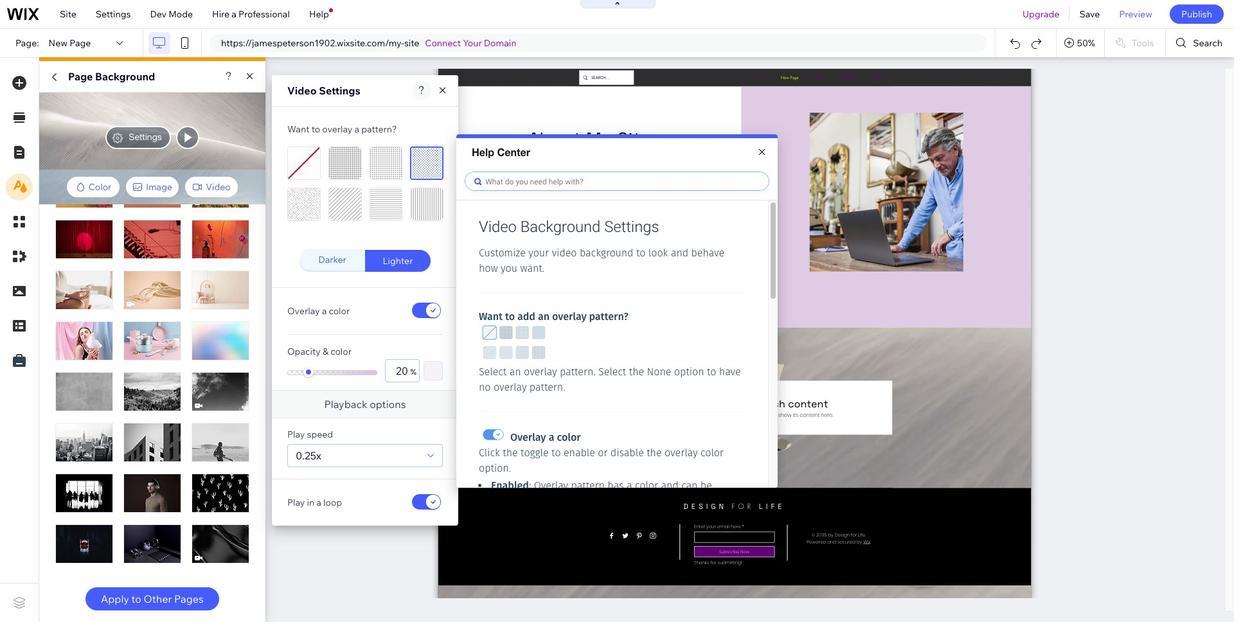 Task type: describe. For each thing, give the bounding box(es) containing it.
publish button
[[1170, 5, 1224, 24]]

overlay a color
[[287, 305, 350, 317]]

switch for overlay a color
[[411, 302, 443, 320]]

dev mode
[[150, 8, 193, 20]]

&
[[323, 346, 329, 357]]

speed
[[307, 428, 333, 440]]

darker
[[318, 254, 346, 265]]

save button
[[1070, 0, 1110, 28]]

want to overlay a pattern?
[[287, 123, 397, 135]]

color
[[89, 181, 111, 193]]

2 vertical spatial settings
[[129, 132, 162, 142]]

pattern?
[[361, 123, 397, 135]]

video settings
[[287, 84, 361, 97]]

professional
[[239, 8, 290, 20]]

want
[[287, 123, 310, 135]]

other
[[144, 593, 172, 606]]

0 vertical spatial settings
[[96, 8, 131, 20]]

overlay
[[322, 123, 352, 135]]

1 vertical spatial settings
[[319, 84, 361, 97]]

preview button
[[1110, 0, 1162, 28]]

apply
[[101, 593, 129, 606]]

save
[[1080, 8, 1100, 20]]

0.25x
[[296, 449, 321, 462]]

help
[[309, 8, 329, 20]]

pages
[[174, 593, 204, 606]]

playback
[[324, 398, 368, 410]]

mode
[[169, 8, 193, 20]]

search
[[1193, 37, 1223, 49]]

search button
[[1166, 29, 1234, 57]]

apply to other pages button
[[86, 588, 219, 611]]

play for play speed
[[287, 428, 305, 440]]

color for opacity & color
[[331, 346, 352, 357]]

background
[[95, 70, 155, 83]]

to for other
[[132, 593, 141, 606]]

https://jamespeterson1902.wixsite.com/my-
[[221, 37, 404, 49]]



Task type: vqa. For each thing, say whether or not it's contained in the screenshot.
Sell Online at the bottom of page
no



Task type: locate. For each thing, give the bounding box(es) containing it.
page
[[70, 37, 91, 49], [68, 70, 93, 83]]

0 vertical spatial color
[[329, 305, 350, 317]]

1 switch from the top
[[411, 302, 443, 320]]

https://jamespeterson1902.wixsite.com/my-site connect your domain
[[221, 37, 517, 49]]

1 horizontal spatial to
[[312, 123, 320, 135]]

50% button
[[1057, 29, 1104, 57]]

your
[[463, 37, 482, 49]]

settings up "image"
[[129, 132, 162, 142]]

0 vertical spatial to
[[312, 123, 320, 135]]

0 horizontal spatial video
[[206, 181, 231, 193]]

domain
[[484, 37, 517, 49]]

color for overlay a color
[[329, 305, 350, 317]]

in
[[307, 497, 315, 508]]

to inside button
[[132, 593, 141, 606]]

new page
[[49, 37, 91, 49]]

video for video settings
[[287, 84, 317, 97]]

1 vertical spatial video
[[206, 181, 231, 193]]

options
[[370, 398, 406, 410]]

hire a professional
[[212, 8, 290, 20]]

publish
[[1182, 8, 1212, 20]]

50%
[[1077, 37, 1095, 49]]

1 vertical spatial play
[[287, 497, 305, 508]]

to for overlay
[[312, 123, 320, 135]]

page right new
[[70, 37, 91, 49]]

to
[[312, 123, 320, 135], [132, 593, 141, 606]]

opacity
[[287, 346, 321, 357]]

video up want
[[287, 84, 317, 97]]

opacity & color
[[287, 346, 352, 357]]

play for play in a loop
[[287, 497, 305, 508]]

site
[[60, 8, 76, 20]]

upgrade
[[1023, 8, 1060, 20]]

settings
[[96, 8, 131, 20], [319, 84, 361, 97], [129, 132, 162, 142]]

0 horizontal spatial to
[[132, 593, 141, 606]]

video
[[287, 84, 317, 97], [206, 181, 231, 193]]

loop
[[323, 497, 342, 508]]

play
[[287, 428, 305, 440], [287, 497, 305, 508]]

0 vertical spatial switch
[[411, 302, 443, 320]]

video for video
[[206, 181, 231, 193]]

settings left dev
[[96, 8, 131, 20]]

to right apply
[[132, 593, 141, 606]]

0 vertical spatial page
[[70, 37, 91, 49]]

None text field
[[385, 359, 420, 382]]

site
[[404, 37, 419, 49]]

1 vertical spatial page
[[68, 70, 93, 83]]

video right "image"
[[206, 181, 231, 193]]

connect
[[425, 37, 461, 49]]

apply to other pages
[[101, 593, 204, 606]]

color right "&"
[[331, 346, 352, 357]]

color right overlay
[[329, 305, 350, 317]]

page down new page
[[68, 70, 93, 83]]

lighter
[[383, 255, 413, 266]]

1 vertical spatial switch
[[411, 493, 443, 511]]

play left speed
[[287, 428, 305, 440]]

play speed
[[287, 428, 333, 440]]

tools button
[[1105, 29, 1166, 57]]

switch
[[411, 302, 443, 320], [411, 493, 443, 511]]

settings up overlay
[[319, 84, 361, 97]]

a
[[232, 8, 237, 20], [355, 123, 359, 135], [322, 305, 327, 317], [317, 497, 321, 508]]

0 vertical spatial video
[[287, 84, 317, 97]]

play left in
[[287, 497, 305, 508]]

color
[[329, 305, 350, 317], [331, 346, 352, 357]]

1 play from the top
[[287, 428, 305, 440]]

new
[[49, 37, 68, 49]]

playback options
[[324, 398, 406, 410]]

switch for play in a loop
[[411, 493, 443, 511]]

page background
[[68, 70, 155, 83]]

1 vertical spatial to
[[132, 593, 141, 606]]

play in a loop
[[287, 497, 342, 508]]

0 vertical spatial play
[[287, 428, 305, 440]]

1 horizontal spatial video
[[287, 84, 317, 97]]

image
[[146, 181, 172, 193]]

2 play from the top
[[287, 497, 305, 508]]

preview
[[1119, 8, 1153, 20]]

hire
[[212, 8, 230, 20]]

2 switch from the top
[[411, 493, 443, 511]]

1 vertical spatial color
[[331, 346, 352, 357]]

tools
[[1132, 37, 1154, 49]]

overlay
[[287, 305, 320, 317]]

dev
[[150, 8, 167, 20]]

to right want
[[312, 123, 320, 135]]



